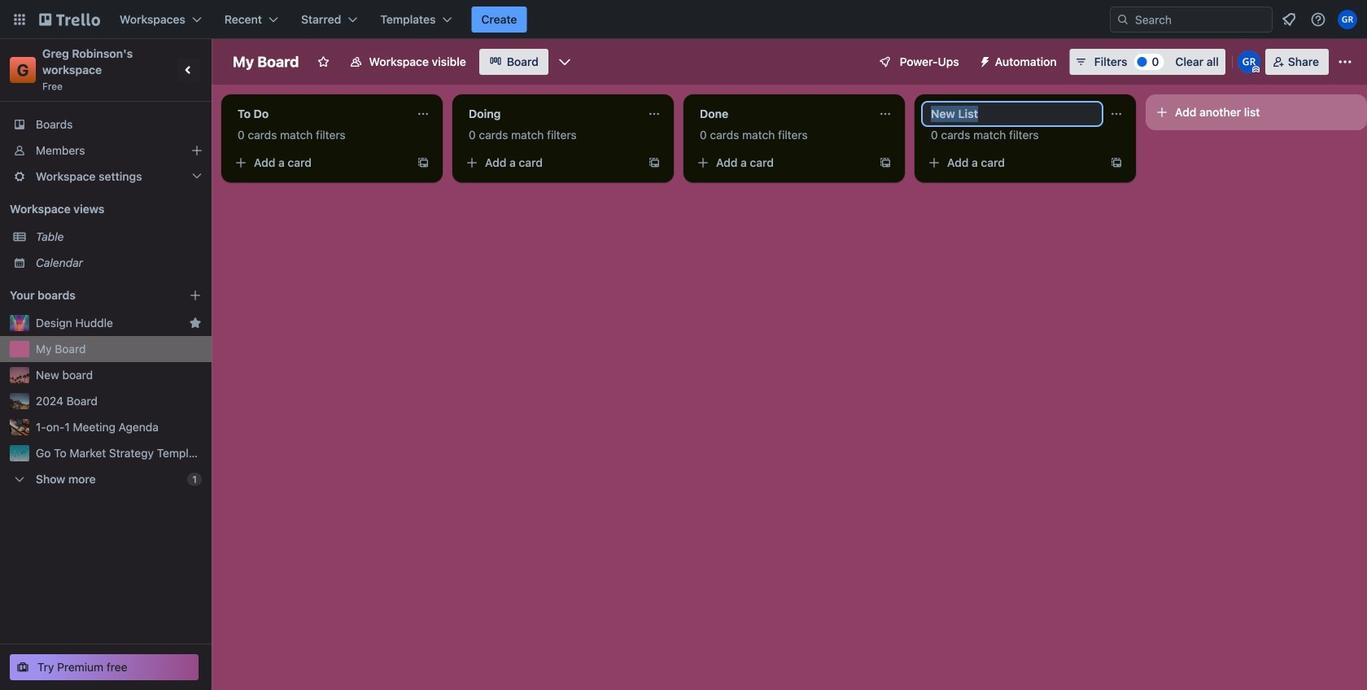 Task type: locate. For each thing, give the bounding box(es) containing it.
create from template… image
[[417, 156, 430, 169], [879, 156, 892, 169], [1110, 156, 1123, 169]]

2 horizontal spatial create from template… image
[[1110, 156, 1123, 169]]

0 horizontal spatial create from template… image
[[417, 156, 430, 169]]

1 vertical spatial greg robinson (gregrobinson96) image
[[1238, 50, 1261, 73]]

open information menu image
[[1311, 11, 1327, 28]]

this member is an admin of this board. image
[[1253, 66, 1260, 73]]

0 vertical spatial greg robinson (gregrobinson96) image
[[1338, 10, 1358, 29]]

New List text field
[[922, 101, 1104, 127]]

None text field
[[228, 101, 410, 127], [459, 101, 641, 127], [690, 101, 873, 127], [228, 101, 410, 127], [459, 101, 641, 127], [690, 101, 873, 127]]

1 create from template… image from the left
[[417, 156, 430, 169]]

Board name text field
[[225, 49, 307, 75]]

add board image
[[189, 289, 202, 302]]

sm image
[[973, 49, 995, 72]]

star or unstar board image
[[317, 55, 330, 68]]

greg robinson (gregrobinson96) image
[[1338, 10, 1358, 29], [1238, 50, 1261, 73]]

1 horizontal spatial greg robinson (gregrobinson96) image
[[1338, 10, 1358, 29]]

1 horizontal spatial create from template… image
[[879, 156, 892, 169]]

create from template… image
[[648, 156, 661, 169]]

greg robinson (gregrobinson96) image down search field
[[1238, 50, 1261, 73]]

Search field
[[1130, 8, 1272, 31]]

greg robinson (gregrobinson96) image right open information menu icon
[[1338, 10, 1358, 29]]



Task type: describe. For each thing, give the bounding box(es) containing it.
show menu image
[[1338, 54, 1354, 70]]

3 create from template… image from the left
[[1110, 156, 1123, 169]]

your boards with 7 items element
[[10, 286, 164, 305]]

0 horizontal spatial greg robinson (gregrobinson96) image
[[1238, 50, 1261, 73]]

starred icon image
[[189, 317, 202, 330]]

0 notifications image
[[1280, 10, 1299, 29]]

customize views image
[[557, 54, 573, 70]]

back to home image
[[39, 7, 100, 33]]

primary element
[[0, 0, 1368, 39]]

2 create from template… image from the left
[[879, 156, 892, 169]]

search image
[[1117, 13, 1130, 26]]

workspace navigation collapse icon image
[[177, 59, 200, 81]]



Task type: vqa. For each thing, say whether or not it's contained in the screenshot.
is
no



